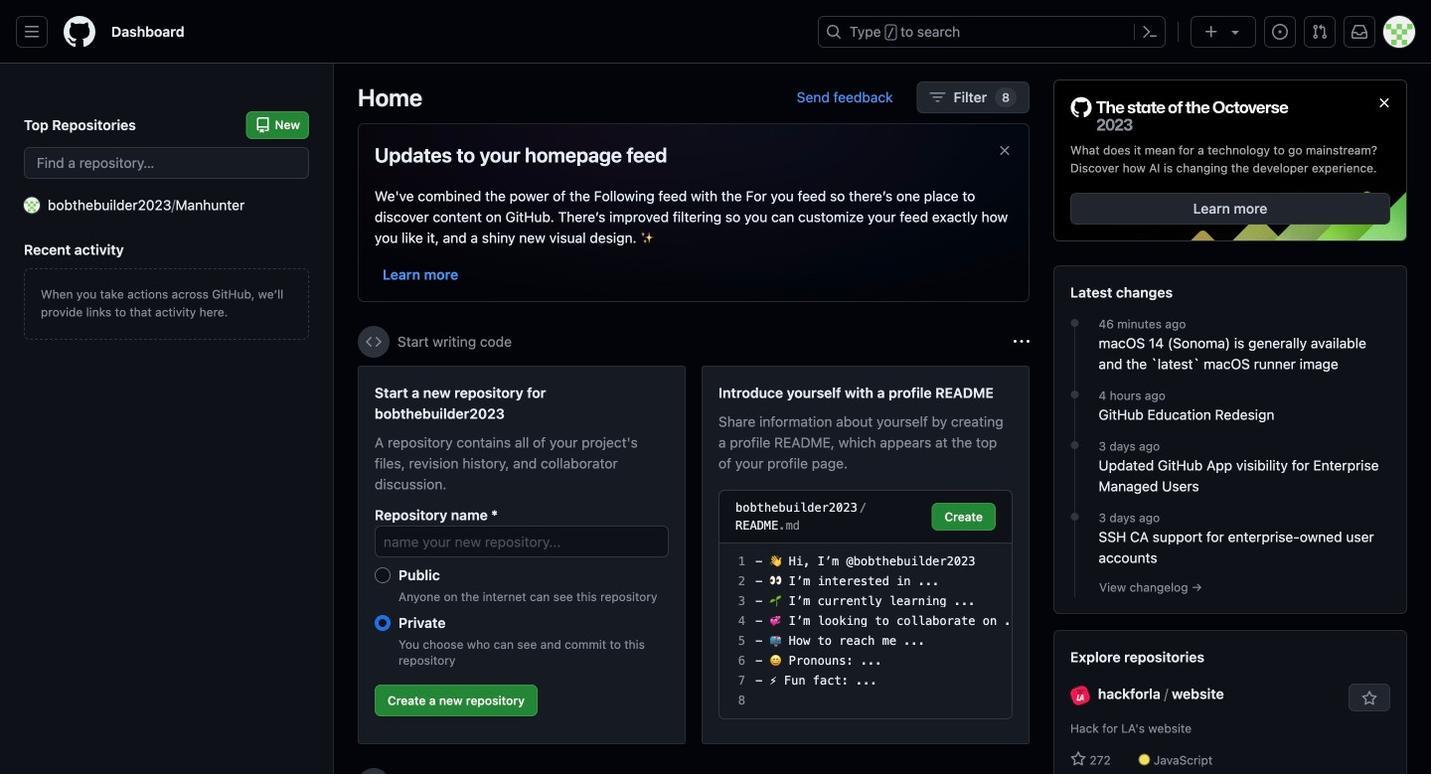 Task type: locate. For each thing, give the bounding box(es) containing it.
0 vertical spatial dot fill image
[[1067, 315, 1083, 331]]

plus image
[[1204, 24, 1220, 40]]

explore element
[[1054, 80, 1408, 774]]

1 vertical spatial dot fill image
[[1067, 509, 1083, 525]]

issue opened image
[[1272, 24, 1288, 40]]

1 dot fill image from the top
[[1067, 387, 1083, 403]]

close image
[[1377, 95, 1393, 111]]

Find a repository… text field
[[24, 147, 309, 179]]

star this repository image
[[1362, 691, 1378, 707]]

None radio
[[375, 568, 391, 584], [375, 615, 391, 631], [375, 568, 391, 584], [375, 615, 391, 631]]

command palette image
[[1142, 24, 1158, 40]]

dot fill image
[[1067, 315, 1083, 331], [1067, 509, 1083, 525]]

None submit
[[932, 503, 996, 531]]

1 vertical spatial dot fill image
[[1067, 438, 1083, 453]]

github logo image
[[1071, 96, 1289, 133]]

introduce yourself with a profile readme element
[[702, 366, 1030, 745]]

0 vertical spatial dot fill image
[[1067, 387, 1083, 403]]

dot fill image
[[1067, 387, 1083, 403], [1067, 438, 1083, 453]]

manhunter image
[[24, 197, 40, 213]]

2 dot fill image from the top
[[1067, 438, 1083, 453]]

triangle down image
[[1228, 24, 1244, 40]]



Task type: vqa. For each thing, say whether or not it's contained in the screenshot.
use contextvar instead of threadlocal (#581) link for use contextvar instead of threadlocal (#581) Test #897: Commit 9e98716 pushed             by hramezani
no



Task type: describe. For each thing, give the bounding box(es) containing it.
notifications image
[[1352, 24, 1368, 40]]

code image
[[366, 334, 382, 350]]

explore repositories navigation
[[1054, 630, 1408, 774]]

why am i seeing this? image
[[1014, 334, 1030, 350]]

git pull request image
[[1312, 24, 1328, 40]]

2 dot fill image from the top
[[1067, 509, 1083, 525]]

filter image
[[930, 89, 946, 105]]

name your new repository... text field
[[375, 526, 669, 558]]

x image
[[997, 143, 1013, 159]]

1 dot fill image from the top
[[1067, 315, 1083, 331]]

start a new repository element
[[358, 366, 686, 745]]

Top Repositories search field
[[24, 147, 309, 179]]

homepage image
[[64, 16, 95, 48]]

@hackforla profile image
[[1071, 686, 1090, 706]]

none submit inside introduce yourself with a profile readme element
[[932, 503, 996, 531]]

star image
[[1071, 752, 1087, 768]]



